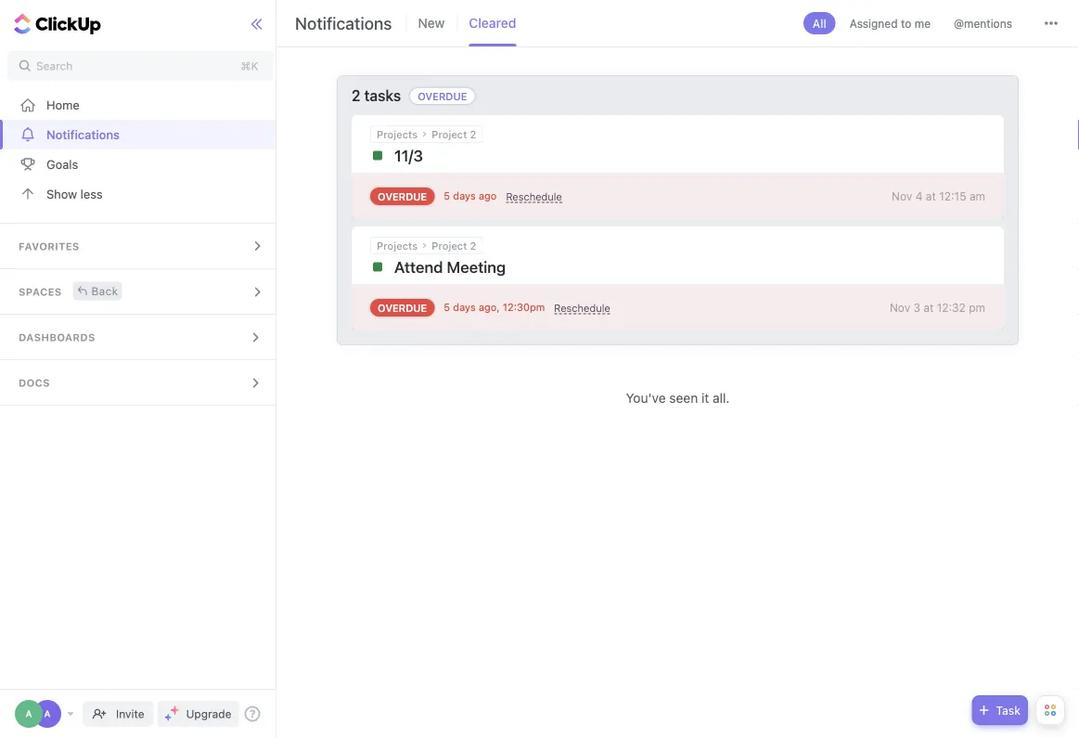 Task type: vqa. For each thing, say whether or not it's contained in the screenshot.
second / from left
no



Task type: locate. For each thing, give the bounding box(es) containing it.
show
[[46, 187, 77, 201]]

days inside 5 days ago , 12:30 pm reschedule
[[453, 301, 476, 313]]

1 vertical spatial project 2 link
[[432, 240, 477, 252]]

11/3
[[395, 146, 423, 165]]

pm
[[530, 301, 545, 313], [970, 301, 986, 314]]

1 projects link from the top
[[377, 128, 418, 140]]

5 down attend meeting
[[444, 301, 450, 313]]

2 project 2 from the top
[[432, 240, 477, 252]]

@mentions
[[954, 17, 1013, 30]]

ago
[[479, 190, 497, 202], [479, 301, 497, 313]]

projects link
[[377, 128, 418, 140], [377, 240, 418, 252]]

a
[[25, 708, 32, 719], [44, 708, 51, 719]]

overdue down attend
[[378, 302, 427, 314]]

to
[[902, 17, 912, 30]]

1 ago from the top
[[479, 190, 497, 202]]

1 vertical spatial 5
[[444, 301, 450, 313]]

pm inside 5 days ago , 12:30 pm reschedule
[[530, 301, 545, 313]]

project 2 up 5 days ago reschedule
[[432, 128, 477, 140]]

assigned
[[850, 17, 898, 30]]

0 vertical spatial project 2
[[432, 128, 477, 140]]

2 days from the top
[[453, 301, 476, 313]]

1 days from the top
[[453, 190, 476, 202]]

0 vertical spatial at
[[927, 190, 937, 203]]

12:15
[[940, 190, 967, 203]]

2 up meeting
[[470, 240, 477, 252]]

1 vertical spatial 2
[[470, 128, 477, 140]]

2 ago from the top
[[479, 301, 497, 313]]

sparkle svg 2 image
[[165, 714, 172, 721]]

2 project from the top
[[432, 240, 468, 252]]

ago inside 5 days ago reschedule
[[479, 190, 497, 202]]

1 vertical spatial project 2
[[432, 240, 477, 252]]

search
[[36, 59, 73, 72]]

2 project 2 link from the top
[[432, 240, 477, 252]]

nov left 4
[[892, 190, 913, 203]]

you've
[[626, 390, 666, 406]]

2 projects link from the top
[[377, 240, 418, 252]]

projects link up 11/3
[[377, 128, 418, 140]]

at
[[927, 190, 937, 203], [924, 301, 934, 314]]

1 5 from the top
[[444, 190, 450, 202]]

1 horizontal spatial a
[[44, 708, 51, 719]]

projects up 11/3
[[377, 128, 418, 140]]

ago up meeting
[[479, 190, 497, 202]]

upgrade
[[186, 708, 232, 721]]

0 vertical spatial days
[[453, 190, 476, 202]]

nov
[[892, 190, 913, 203], [890, 301, 911, 314]]

attend meeting
[[395, 258, 506, 276]]

project 2 link up attend meeting
[[432, 240, 477, 252]]

task
[[997, 704, 1021, 717]]

1 vertical spatial nov
[[890, 301, 911, 314]]

notifications
[[295, 13, 392, 33], [46, 128, 120, 142]]

1 vertical spatial days
[[453, 301, 476, 313]]

1 vertical spatial reschedule
[[555, 302, 611, 314]]

1 project 2 link from the top
[[432, 128, 477, 140]]

upgrade link
[[157, 701, 239, 727]]

goals
[[46, 157, 78, 171]]

project up attend meeting
[[432, 240, 468, 252]]

notifications up 2 tasks
[[295, 13, 392, 33]]

less
[[80, 187, 103, 201]]

at for attend meeting
[[924, 301, 934, 314]]

project
[[432, 128, 468, 140], [432, 240, 468, 252]]

0 vertical spatial nov
[[892, 190, 913, 203]]

5 inside 5 days ago reschedule
[[444, 190, 450, 202]]

1 vertical spatial at
[[924, 301, 934, 314]]

1 project from the top
[[432, 128, 468, 140]]

5 for attend meeting
[[444, 301, 450, 313]]

days up meeting
[[453, 190, 476, 202]]

reschedule inside 5 days ago , 12:30 pm reschedule
[[555, 302, 611, 314]]

1 vertical spatial notifications
[[46, 128, 120, 142]]

project for 11/3
[[432, 128, 468, 140]]

5 for 11/3
[[444, 190, 450, 202]]

favorites button
[[0, 224, 281, 268]]

0 horizontal spatial pm
[[530, 301, 545, 313]]

am
[[970, 190, 986, 203]]

1 vertical spatial projects link
[[377, 240, 418, 252]]

days
[[453, 190, 476, 202], [453, 301, 476, 313]]

goals link
[[0, 149, 281, 179]]

home link
[[0, 90, 281, 120]]

1 projects from the top
[[377, 128, 418, 140]]

5 days ago reschedule
[[444, 190, 563, 203]]

0 vertical spatial projects link
[[377, 128, 418, 140]]

projects up attend
[[377, 240, 418, 252]]

5 inside 5 days ago , 12:30 pm reschedule
[[444, 301, 450, 313]]

project 2 link up 5 days ago reschedule
[[432, 128, 477, 140]]

all.
[[713, 390, 730, 406]]

1 vertical spatial project
[[432, 240, 468, 252]]

all
[[813, 17, 827, 30]]

meeting
[[447, 258, 506, 276]]

2 vertical spatial overdue
[[378, 302, 427, 314]]

1 vertical spatial projects
[[377, 240, 418, 252]]

1 vertical spatial ago
[[479, 301, 497, 313]]

0 vertical spatial notifications
[[295, 13, 392, 33]]

pm right the ,
[[530, 301, 545, 313]]

show less
[[46, 187, 103, 201]]

project 2 up attend meeting
[[432, 240, 477, 252]]

1 project 2 from the top
[[432, 128, 477, 140]]

overdue for attend meeting
[[378, 302, 427, 314]]

ago left 12:30 in the top of the page
[[479, 301, 497, 313]]

notifications down home
[[46, 128, 120, 142]]

5
[[444, 190, 450, 202], [444, 301, 450, 313]]

2 5 from the top
[[444, 301, 450, 313]]

projects
[[377, 128, 418, 140], [377, 240, 418, 252]]

0 vertical spatial ago
[[479, 190, 497, 202]]

0 horizontal spatial notifications
[[46, 128, 120, 142]]

project 2
[[432, 128, 477, 140], [432, 240, 477, 252]]

2 up 5 days ago reschedule
[[470, 128, 477, 140]]

5 up attend meeting
[[444, 190, 450, 202]]

2 projects from the top
[[377, 240, 418, 252]]

reschedule
[[506, 191, 563, 203], [555, 302, 611, 314]]

at right 4
[[927, 190, 937, 203]]

project up 5 days ago reschedule
[[432, 128, 468, 140]]

11/3 link
[[370, 143, 874, 168]]

project 2 link
[[432, 128, 477, 140], [432, 240, 477, 252]]

0 horizontal spatial a
[[25, 708, 32, 719]]

notifications inside sidebar navigation
[[46, 128, 120, 142]]

docs
[[19, 377, 50, 389]]

overdue
[[418, 90, 467, 102], [378, 190, 427, 202], [378, 302, 427, 314]]

1 horizontal spatial pm
[[970, 301, 986, 314]]

projects link up attend
[[377, 240, 418, 252]]

days inside 5 days ago reschedule
[[453, 190, 476, 202]]

12:30
[[503, 301, 530, 313]]

notifications link
[[0, 120, 281, 149]]

nov left 3
[[890, 301, 911, 314]]

1 vertical spatial overdue
[[378, 190, 427, 202]]

project 2 for 11/3
[[432, 128, 477, 140]]

0 vertical spatial 5
[[444, 190, 450, 202]]

,
[[497, 301, 500, 313]]

overdue right tasks
[[418, 90, 467, 102]]

0 vertical spatial project 2 link
[[432, 128, 477, 140]]

1 pm from the left
[[530, 301, 545, 313]]

at right 3
[[924, 301, 934, 314]]

0 vertical spatial reschedule
[[506, 191, 563, 203]]

0 vertical spatial projects
[[377, 128, 418, 140]]

1 horizontal spatial notifications
[[295, 13, 392, 33]]

days left the ,
[[453, 301, 476, 313]]

2 left tasks
[[352, 87, 361, 104]]

0 vertical spatial project
[[432, 128, 468, 140]]

overdue down 11/3
[[378, 190, 427, 202]]

ago inside 5 days ago , 12:30 pm reschedule
[[479, 301, 497, 313]]

2
[[352, 87, 361, 104], [470, 128, 477, 140], [470, 240, 477, 252]]

2 vertical spatial 2
[[470, 240, 477, 252]]

pm right 12:32
[[970, 301, 986, 314]]



Task type: describe. For each thing, give the bounding box(es) containing it.
⌘k
[[241, 59, 259, 72]]

new
[[418, 15, 445, 31]]

2 tasks
[[352, 87, 401, 104]]

dashboards
[[19, 331, 95, 344]]

projects link for 11/3
[[377, 128, 418, 140]]

at for 11/3
[[927, 190, 937, 203]]

seen
[[670, 390, 698, 406]]

project 2 link for 11/3
[[432, 128, 477, 140]]

project for attend meeting
[[432, 240, 468, 252]]

days for 11/3
[[453, 190, 476, 202]]

project 2 link for attend meeting
[[432, 240, 477, 252]]

ago for attend meeting
[[479, 301, 497, 313]]

sparkle svg 1 image
[[170, 706, 180, 715]]

invite
[[116, 708, 144, 721]]

2 for attend meeting
[[470, 240, 477, 252]]

nov for attend meeting
[[890, 301, 911, 314]]

projects for attend meeting
[[377, 240, 418, 252]]

2 pm from the left
[[970, 301, 986, 314]]

spaces
[[19, 286, 62, 298]]

attend
[[395, 258, 443, 276]]

attend meeting link
[[370, 254, 896, 279]]

tasks
[[365, 87, 401, 104]]

projects link for attend meeting
[[377, 240, 418, 252]]

4
[[916, 190, 923, 203]]

home
[[46, 98, 80, 112]]

3
[[914, 301, 921, 314]]

back
[[91, 285, 118, 298]]

cleared
[[469, 15, 517, 31]]

5 days ago , 12:30 pm reschedule
[[444, 301, 611, 314]]

overdue for 11/3
[[378, 190, 427, 202]]

12:32
[[938, 301, 966, 314]]

back link
[[73, 282, 122, 300]]

2 a from the left
[[44, 708, 51, 719]]

you've seen it all.
[[626, 390, 730, 406]]

projects for 11/3
[[377, 128, 418, 140]]

sidebar navigation
[[0, 0, 281, 738]]

reschedule inside 5 days ago reschedule
[[506, 191, 563, 203]]

days for attend meeting
[[453, 301, 476, 313]]

nov for 11/3
[[892, 190, 913, 203]]

me
[[915, 17, 931, 30]]

project 2 for attend meeting
[[432, 240, 477, 252]]

0 vertical spatial overdue
[[418, 90, 467, 102]]

nov 4 at 12:15 am
[[892, 190, 986, 203]]

ago for 11/3
[[479, 190, 497, 202]]

nov 3 at 12:32 pm
[[890, 301, 986, 314]]

it
[[702, 390, 710, 406]]

1 a from the left
[[25, 708, 32, 719]]

2 for 11/3
[[470, 128, 477, 140]]

favorites
[[19, 240, 80, 253]]

0 vertical spatial 2
[[352, 87, 361, 104]]

assigned to me
[[850, 17, 931, 30]]



